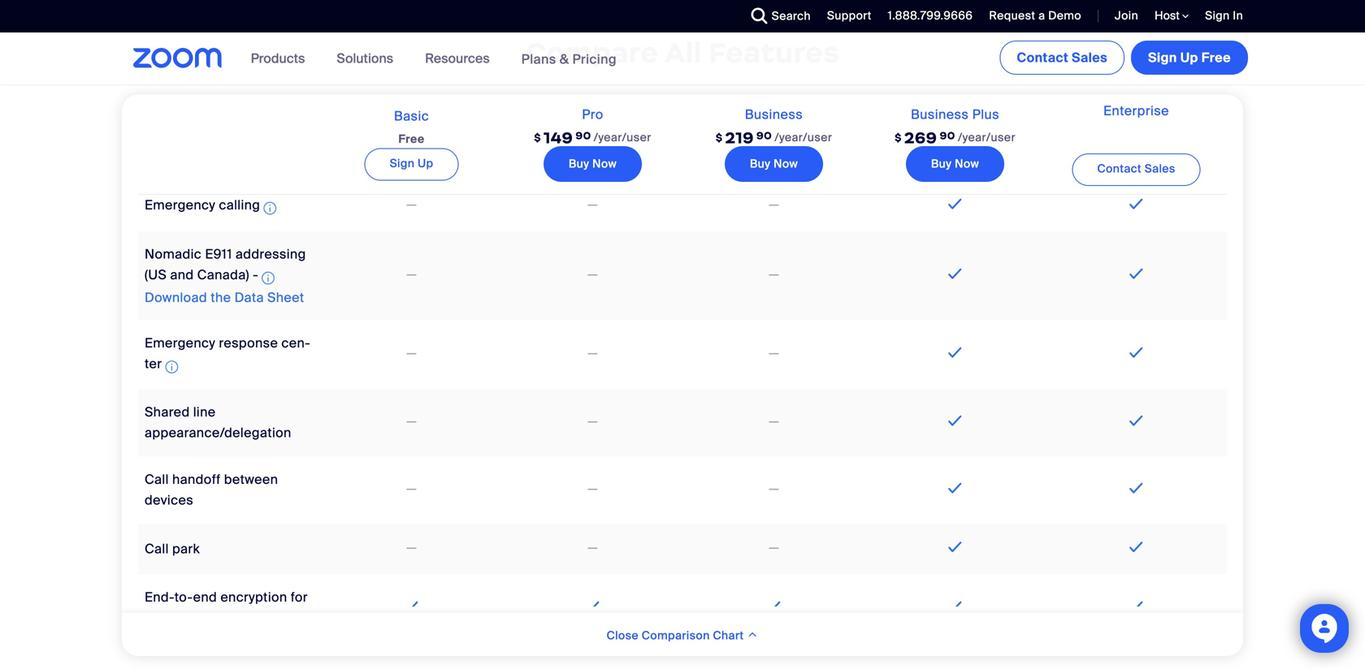 Task type: describe. For each thing, give the bounding box(es) containing it.
nomadic e911 addressing (us and canada) - image
[[262, 269, 275, 288]]

end-
[[145, 589, 175, 607]]

join
[[1115, 8, 1139, 23]]

between
[[224, 472, 278, 489]]

application containing 149
[[138, 94, 1227, 644]]

e911
[[205, 246, 232, 263]]

zoom logo image
[[133, 48, 222, 68]]

219
[[725, 128, 754, 148]]

$149.90 per year per user element
[[534, 121, 652, 155]]

in
[[1233, 8, 1244, 23]]

90 for 269
[[940, 129, 956, 142]]

support
[[827, 8, 872, 23]]

$ 269 90 /year/user
[[895, 128, 1016, 148]]

cen
[[282, 335, 310, 352]]

shared
[[145, 404, 190, 421]]

a
[[1039, 8, 1046, 23]]

$ for 219
[[716, 131, 723, 144]]

call handoff between devices
[[145, 472, 278, 509]]

buy now for 149
[[569, 157, 617, 172]]

join link left host
[[1103, 0, 1143, 33]]

ter
[[145, 335, 310, 373]]

/year/user for 219
[[775, 130, 833, 145]]

contact inside application
[[1098, 161, 1142, 176]]

sign up free
[[1149, 49, 1232, 66]]

chart
[[713, 629, 744, 644]]

host button
[[1155, 8, 1189, 24]]

solutions button
[[337, 33, 401, 85]]

sign up link
[[365, 148, 459, 181]]

contact sales inside "meetings" navigation
[[1017, 49, 1108, 66]]

$ for 269
[[895, 131, 902, 144]]

download the data sheet
[[145, 289, 304, 306]]

the
[[211, 289, 231, 306]]

business plus
[[911, 106, 1000, 123]]

buy for 149
[[569, 157, 590, 172]]

features
[[709, 35, 840, 70]]

sign in
[[1206, 8, 1244, 23]]

resources button
[[425, 33, 497, 85]]

sign for sign up
[[390, 156, 415, 171]]

basic
[[394, 108, 429, 125]]

now for 269
[[955, 157, 980, 172]]

end-to-end encryption for zoom phone
[[145, 589, 308, 627]]

contact sales inside application
[[1098, 161, 1176, 176]]

emergency for emergency response cen ter
[[145, 335, 216, 352]]

emergency response cen ter
[[145, 335, 310, 373]]

emergency calling
[[145, 197, 260, 214]]

join link up "meetings" navigation
[[1115, 8, 1139, 23]]

products
[[251, 50, 305, 67]]

269
[[905, 128, 938, 148]]

-
[[253, 267, 259, 284]]

pricing
[[573, 51, 617, 68]]

calling
[[219, 197, 260, 214]]

line
[[193, 404, 216, 421]]

banner containing contact sales
[[114, 33, 1252, 86]]

contact inside "meetings" navigation
[[1017, 49, 1069, 66]]

sign for sign up free
[[1149, 49, 1178, 66]]

$ 219 90 /year/user
[[716, 128, 833, 148]]

business for business plus
[[911, 106, 969, 123]]

search button
[[739, 0, 815, 33]]

shared line appearance/delegation
[[145, 404, 292, 442]]

addressing
[[236, 246, 306, 263]]

all
[[665, 35, 702, 70]]

for
[[291, 589, 308, 607]]

to-
[[175, 589, 193, 607]]

plans & pricing
[[522, 51, 617, 68]]

basic free
[[394, 108, 429, 147]]

pro
[[582, 106, 604, 123]]

business for business
[[745, 106, 803, 123]]

emergency response cen ter application
[[145, 335, 310, 377]]

download the data sheet link
[[145, 289, 304, 306]]

buy now link for 149
[[544, 146, 642, 182]]

nomadic e911 addressing (us and canada) -
[[145, 246, 306, 284]]



Task type: locate. For each thing, give the bounding box(es) containing it.
2 buy now link from the left
[[725, 146, 824, 182]]

1 buy from the left
[[569, 157, 590, 172]]

$ 149 90 /year/user
[[534, 128, 652, 148]]

1 vertical spatial call
[[145, 541, 169, 558]]

park
[[172, 541, 200, 558]]

sign in link
[[1193, 0, 1252, 33], [1206, 8, 1244, 23]]

call up devices
[[145, 472, 169, 489]]

90
[[576, 129, 591, 142], [757, 129, 772, 142], [940, 129, 956, 142]]

1 business from the left
[[745, 106, 803, 123]]

sales down demo
[[1072, 49, 1108, 66]]

emergency calling application
[[145, 197, 280, 218]]

application
[[138, 94, 1227, 644]]

emergency inside the emergency response cen ter
[[145, 335, 216, 352]]

2 buy now from the left
[[750, 157, 798, 172]]

compare
[[526, 35, 659, 70]]

sign down basic free
[[390, 156, 415, 171]]

$ left 149
[[534, 131, 541, 144]]

up inside application
[[418, 156, 434, 171]]

2 horizontal spatial /year/user
[[958, 130, 1016, 145]]

1.888.799.9666
[[888, 8, 973, 23]]

1 horizontal spatial /year/user
[[775, 130, 833, 145]]

contact sales link inside "meetings" navigation
[[1000, 41, 1125, 75]]

up down basic free
[[418, 156, 434, 171]]

buy down $269.90 per year per user element
[[931, 157, 952, 172]]

2 horizontal spatial buy now link
[[906, 146, 1005, 182]]

/year/user inside $ 269 90 /year/user
[[958, 130, 1016, 145]]

buy now down $269.90 per year per user element
[[931, 157, 980, 172]]

sales down enterprise
[[1145, 161, 1176, 176]]

phone
[[185, 610, 225, 627]]

1 emergency from the top
[[145, 197, 216, 214]]

demo
[[1049, 8, 1082, 23]]

up for sign up
[[418, 156, 434, 171]]

contact sales link down enterprise
[[1072, 153, 1201, 186]]

request a demo
[[990, 8, 1082, 23]]

2 horizontal spatial buy
[[931, 157, 952, 172]]

90 down pro
[[576, 129, 591, 142]]

1 buy now from the left
[[569, 157, 617, 172]]

1 vertical spatial free
[[399, 131, 425, 147]]

enterprise
[[1104, 102, 1170, 119]]

0 horizontal spatial 90
[[576, 129, 591, 142]]

buy now link for 269
[[906, 146, 1005, 182]]

contact down a
[[1017, 49, 1069, 66]]

2 vertical spatial sign
[[390, 156, 415, 171]]

call for call park
[[145, 541, 169, 558]]

up
[[1181, 49, 1199, 66], [418, 156, 434, 171]]

$ inside $ 149 90 /year/user
[[534, 131, 541, 144]]

0 horizontal spatial free
[[399, 131, 425, 147]]

request
[[990, 8, 1036, 23]]

buy down $219.90 per year per user element
[[750, 157, 771, 172]]

now
[[593, 157, 617, 172], [774, 157, 798, 172], [955, 157, 980, 172]]

call left park in the bottom of the page
[[145, 541, 169, 558]]

0 horizontal spatial up
[[418, 156, 434, 171]]

1 /year/user from the left
[[594, 130, 652, 145]]

support link
[[815, 0, 876, 33], [827, 8, 872, 23]]

contact sales down demo
[[1017, 49, 1108, 66]]

2 horizontal spatial now
[[955, 157, 980, 172]]

call
[[145, 472, 169, 489], [145, 541, 169, 558]]

free
[[1202, 49, 1232, 66], [399, 131, 425, 147]]

3 /year/user from the left
[[958, 130, 1016, 145]]

2 horizontal spatial $
[[895, 131, 902, 144]]

90 inside $ 149 90 /year/user
[[576, 129, 591, 142]]

emergency calling image
[[264, 199, 277, 218]]

sign
[[1206, 8, 1230, 23], [1149, 49, 1178, 66], [390, 156, 415, 171]]

host
[[1155, 8, 1183, 23]]

1 horizontal spatial sales
[[1145, 161, 1176, 176]]

1 vertical spatial sign
[[1149, 49, 1178, 66]]

3 $ from the left
[[895, 131, 902, 144]]

0 vertical spatial call
[[145, 472, 169, 489]]

contact sales
[[1017, 49, 1108, 66], [1098, 161, 1176, 176]]

90 for 219
[[757, 129, 772, 142]]

contact sales link down demo
[[1000, 41, 1125, 75]]

encryption
[[221, 589, 287, 607]]

1 horizontal spatial $
[[716, 131, 723, 144]]

0 vertical spatial contact
[[1017, 49, 1069, 66]]

2 now from the left
[[774, 157, 798, 172]]

1 90 from the left
[[576, 129, 591, 142]]

1 vertical spatial contact sales
[[1098, 161, 1176, 176]]

plus
[[973, 106, 1000, 123]]

solutions
[[337, 50, 394, 67]]

1 vertical spatial sales
[[1145, 161, 1176, 176]]

free inside button
[[1202, 49, 1232, 66]]

now for 219
[[774, 157, 798, 172]]

0 horizontal spatial contact
[[1017, 49, 1069, 66]]

/year/user down pro
[[594, 130, 652, 145]]

0 horizontal spatial sign
[[390, 156, 415, 171]]

$ inside $ 219 90 /year/user
[[716, 131, 723, 144]]

90 down "business plus" on the top of page
[[940, 129, 956, 142]]

now for 149
[[593, 157, 617, 172]]

1 horizontal spatial buy now link
[[725, 146, 824, 182]]

3 buy now link from the left
[[906, 146, 1005, 182]]

contact
[[1017, 49, 1069, 66], [1098, 161, 1142, 176]]

zoom
[[145, 610, 181, 627]]

canada)
[[197, 267, 249, 284]]

sign inside button
[[1149, 49, 1178, 66]]

free down basic
[[399, 131, 425, 147]]

0 horizontal spatial buy now
[[569, 157, 617, 172]]

1 horizontal spatial contact
[[1098, 161, 1142, 176]]

(us
[[145, 267, 167, 284]]

/year/user
[[594, 130, 652, 145], [775, 130, 833, 145], [958, 130, 1016, 145]]

sheet
[[267, 289, 304, 306]]

0 horizontal spatial buy now link
[[544, 146, 642, 182]]

0 vertical spatial free
[[1202, 49, 1232, 66]]

0 vertical spatial contact sales
[[1017, 49, 1108, 66]]

sign left in
[[1206, 8, 1230, 23]]

buy down '$149.90 per year per user' element
[[569, 157, 590, 172]]

/year/user inside $ 219 90 /year/user
[[775, 130, 833, 145]]

close
[[607, 629, 639, 644]]

2 emergency from the top
[[145, 335, 216, 352]]

2 90 from the left
[[757, 129, 772, 142]]

emergency
[[145, 197, 216, 214], [145, 335, 216, 352]]

not included image
[[404, 196, 420, 215], [404, 265, 420, 285], [585, 265, 601, 285], [585, 344, 601, 364], [766, 344, 782, 364], [404, 413, 420, 432], [404, 480, 420, 500], [766, 480, 782, 500], [585, 539, 601, 559]]

3 now from the left
[[955, 157, 980, 172]]

data
[[235, 289, 264, 306]]

1 vertical spatial contact sales link
[[1072, 153, 1201, 186]]

90 inside $ 269 90 /year/user
[[940, 129, 956, 142]]

3 buy now from the left
[[931, 157, 980, 172]]

now down '$149.90 per year per user' element
[[593, 157, 617, 172]]

1 vertical spatial up
[[418, 156, 434, 171]]

up down host dropdown button
[[1181, 49, 1199, 66]]

3 90 from the left
[[940, 129, 956, 142]]

buy now down $219.90 per year per user element
[[750, 157, 798, 172]]

$
[[534, 131, 541, 144], [716, 131, 723, 144], [895, 131, 902, 144]]

1 horizontal spatial buy
[[750, 157, 771, 172]]

product information navigation
[[239, 33, 629, 86]]

buy now link for 219
[[725, 146, 824, 182]]

2 call from the top
[[145, 541, 169, 558]]

free inside basic free
[[399, 131, 425, 147]]

contact down enterprise
[[1098, 161, 1142, 176]]

buy now link
[[544, 146, 642, 182], [725, 146, 824, 182], [906, 146, 1005, 182]]

nomadic
[[145, 246, 202, 263]]

/year/user for 269
[[958, 130, 1016, 145]]

buy for 269
[[931, 157, 952, 172]]

0 horizontal spatial /year/user
[[594, 130, 652, 145]]

plans & pricing link
[[522, 51, 617, 68], [522, 51, 617, 68]]

2 horizontal spatial 90
[[940, 129, 956, 142]]

1 vertical spatial emergency
[[145, 335, 216, 352]]

$ inside $ 269 90 /year/user
[[895, 131, 902, 144]]

&
[[560, 51, 569, 68]]

0 vertical spatial up
[[1181, 49, 1199, 66]]

business
[[745, 106, 803, 123], [911, 106, 969, 123]]

2 buy from the left
[[750, 157, 771, 172]]

emergency for emergency calling
[[145, 197, 216, 214]]

join link
[[1103, 0, 1143, 33], [1115, 8, 1139, 23]]

90 right 219
[[757, 129, 772, 142]]

sales
[[1072, 49, 1108, 66], [1145, 161, 1176, 176]]

2 $ from the left
[[716, 131, 723, 144]]

1 horizontal spatial free
[[1202, 49, 1232, 66]]

emergency up nomadic
[[145, 197, 216, 214]]

now down $269.90 per year per user element
[[955, 157, 980, 172]]

1.888.799.9666 button
[[876, 0, 977, 33], [888, 8, 973, 23]]

devices
[[145, 492, 194, 509]]

1 horizontal spatial up
[[1181, 49, 1199, 66]]

emergency up the emergency response center icon
[[145, 335, 216, 352]]

call inside call handoff between devices
[[145, 472, 169, 489]]

0 vertical spatial emergency
[[145, 197, 216, 214]]

meetings navigation
[[997, 33, 1252, 78]]

1 buy now link from the left
[[544, 146, 642, 182]]

buy now for 269
[[931, 157, 980, 172]]

appearance/delegation
[[145, 425, 292, 442]]

products button
[[251, 33, 312, 85]]

3 buy from the left
[[931, 157, 952, 172]]

0 vertical spatial sign
[[1206, 8, 1230, 23]]

1 horizontal spatial now
[[774, 157, 798, 172]]

buy now for 219
[[750, 157, 798, 172]]

contact sales link
[[1000, 41, 1125, 75], [1072, 153, 1201, 186]]

sign for sign in
[[1206, 8, 1230, 23]]

1 horizontal spatial sign
[[1149, 49, 1178, 66]]

not included image
[[585, 196, 601, 215], [766, 196, 782, 215], [766, 265, 782, 285], [404, 344, 420, 364], [585, 413, 601, 432], [766, 413, 782, 432], [585, 480, 601, 500], [404, 539, 420, 559], [766, 539, 782, 559]]

sign up free button
[[1132, 41, 1249, 75]]

handoff
[[172, 472, 221, 489]]

download
[[145, 289, 207, 306]]

0 vertical spatial contact sales link
[[1000, 41, 1125, 75]]

banner
[[114, 33, 1252, 86]]

included image
[[945, 194, 966, 214], [945, 343, 966, 363], [945, 411, 966, 431], [945, 479, 966, 498], [1126, 538, 1148, 557], [582, 598, 604, 617], [945, 598, 966, 617], [1126, 598, 1148, 617]]

/year/user for 149
[[594, 130, 652, 145]]

1 $ from the left
[[534, 131, 541, 144]]

1 now from the left
[[593, 157, 617, 172]]

up for sign up free
[[1181, 49, 1199, 66]]

call for call handoff between devices
[[145, 472, 169, 489]]

$219.90 per year per user element
[[716, 121, 833, 155]]

0 horizontal spatial $
[[534, 131, 541, 144]]

1 vertical spatial contact
[[1098, 161, 1142, 176]]

0 horizontal spatial business
[[745, 106, 803, 123]]

1 call from the top
[[145, 472, 169, 489]]

$ left 219
[[716, 131, 723, 144]]

0 vertical spatial sales
[[1072, 49, 1108, 66]]

1 horizontal spatial 90
[[757, 129, 772, 142]]

end
[[193, 589, 217, 607]]

/year/user inside $ 149 90 /year/user
[[594, 130, 652, 145]]

$ left 269
[[895, 131, 902, 144]]

included image
[[1126, 194, 1148, 214], [945, 264, 966, 284], [1126, 264, 1148, 284], [1126, 343, 1148, 363], [1126, 411, 1148, 431], [1126, 479, 1148, 498], [945, 538, 966, 557], [401, 598, 422, 617], [764, 598, 785, 617]]

business up $ 219 90 /year/user
[[745, 106, 803, 123]]

call park
[[145, 541, 200, 558]]

comparison
[[642, 629, 710, 644]]

compare all features
[[526, 35, 840, 70]]

1 horizontal spatial business
[[911, 106, 969, 123]]

2 horizontal spatial sign
[[1206, 8, 1230, 23]]

2 /year/user from the left
[[775, 130, 833, 145]]

/year/user right 219
[[775, 130, 833, 145]]

business up $ 269 90 /year/user
[[911, 106, 969, 123]]

$269.90 per year per user element
[[895, 121, 1016, 155]]

149
[[544, 128, 573, 148]]

sign down host
[[1149, 49, 1178, 66]]

request a demo link
[[977, 0, 1086, 33], [990, 8, 1082, 23]]

sales inside application
[[1145, 161, 1176, 176]]

90 for 149
[[576, 129, 591, 142]]

0 horizontal spatial sales
[[1072, 49, 1108, 66]]

resources
[[425, 50, 490, 67]]

contact sales link inside application
[[1072, 153, 1201, 186]]

buy now down '$149.90 per year per user' element
[[569, 157, 617, 172]]

search
[[772, 9, 811, 24]]

$ for 149
[[534, 131, 541, 144]]

sign up
[[390, 156, 434, 171]]

nomadic e911 addressing (us and canada) - application
[[145, 246, 306, 288]]

plans
[[522, 51, 556, 68]]

close comparison chart
[[607, 629, 747, 644]]

response
[[219, 335, 278, 352]]

and
[[170, 267, 194, 284]]

free down sign in
[[1202, 49, 1232, 66]]

0 horizontal spatial now
[[593, 157, 617, 172]]

90 inside $ 219 90 /year/user
[[757, 129, 772, 142]]

0 horizontal spatial buy
[[569, 157, 590, 172]]

2 horizontal spatial buy now
[[931, 157, 980, 172]]

emergency response center image
[[165, 358, 178, 377]]

contact sales down enterprise
[[1098, 161, 1176, 176]]

up inside button
[[1181, 49, 1199, 66]]

/year/user down plus
[[958, 130, 1016, 145]]

now down $219.90 per year per user element
[[774, 157, 798, 172]]

sales inside "meetings" navigation
[[1072, 49, 1108, 66]]

1 horizontal spatial buy now
[[750, 157, 798, 172]]

2 business from the left
[[911, 106, 969, 123]]

buy now
[[569, 157, 617, 172], [750, 157, 798, 172], [931, 157, 980, 172]]

buy for 219
[[750, 157, 771, 172]]



Task type: vqa. For each thing, say whether or not it's contained in the screenshot.
"profile picture" on the top of page
no



